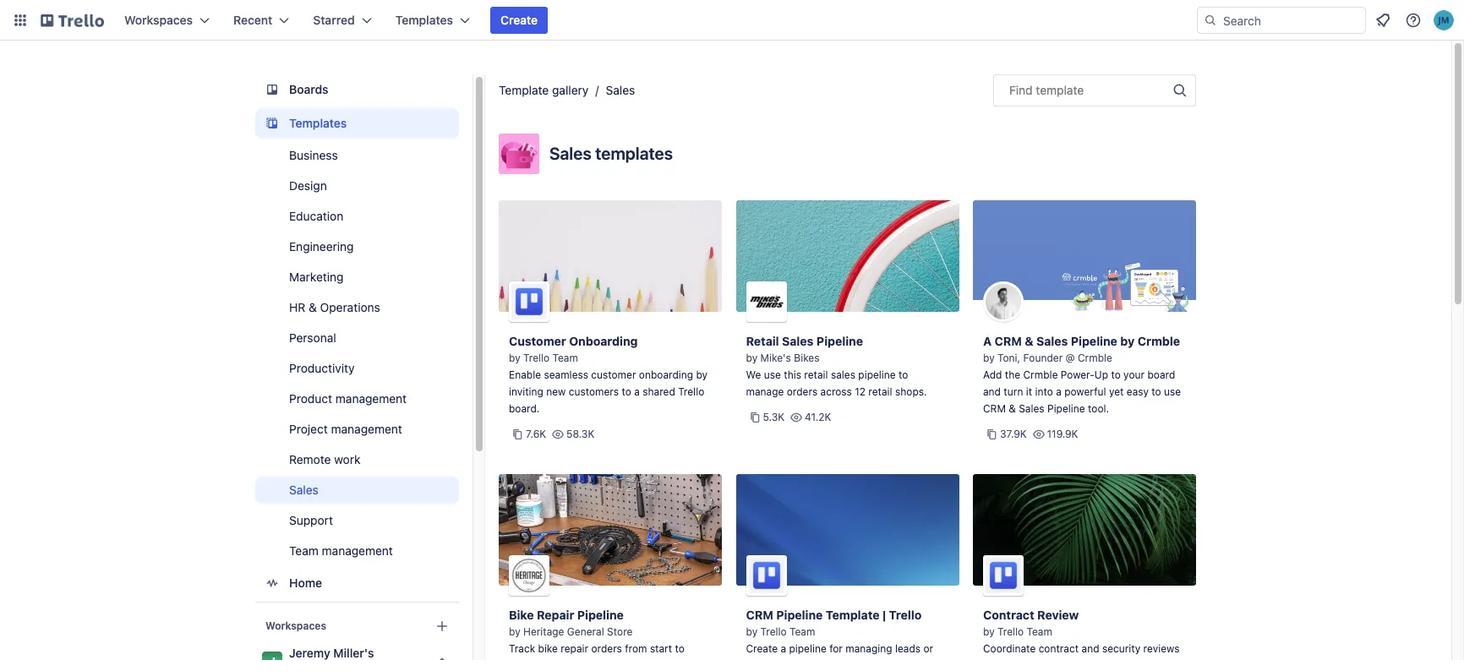 Task type: describe. For each thing, give the bounding box(es) containing it.
it
[[1079, 660, 1089, 660]]

management for project management
[[331, 422, 402, 436]]

recent button
[[223, 7, 300, 34]]

we
[[746, 369, 761, 381]]

your inside a crm & sales pipeline by crmble by toni, founder @ crmble add the crmble power-up to your board and turn it into a powerful yet easy to use crm & sales pipeline tool.
[[1124, 369, 1145, 381]]

58.3k
[[567, 428, 595, 441]]

templates button
[[385, 7, 480, 34]]

onboarding
[[639, 369, 694, 381]]

template gallery
[[499, 83, 589, 97]]

toni, founder @ crmble image
[[983, 282, 1024, 322]]

your inside contract review by trello team coordinate contract and security reviews with your legal and it department
[[1006, 660, 1027, 660]]

a
[[983, 334, 992, 348]]

0 vertical spatial &
[[309, 300, 317, 315]]

contract
[[983, 608, 1035, 622]]

create inside crm pipeline template | trello by trello team create a pipeline for managing leads or requests that is adaptable to your team'
[[746, 643, 778, 655]]

0 vertical spatial sales link
[[606, 83, 635, 97]]

legal
[[1030, 660, 1056, 660]]

customers
[[569, 386, 619, 398]]

trello team image for contract review
[[983, 556, 1024, 596]]

store
[[607, 626, 633, 638]]

pipeline inside bike repair pipeline by heritage general store track bike repair orders from start to finish with a trello repair pipeline.
[[577, 608, 624, 622]]

bike
[[509, 608, 534, 622]]

coordinate
[[983, 643, 1036, 655]]

5.3k
[[763, 411, 785, 424]]

yet
[[1109, 386, 1124, 398]]

starred button
[[303, 7, 382, 34]]

0 horizontal spatial crmble
[[1024, 369, 1058, 381]]

by inside bike repair pipeline by heritage general store track bike repair orders from start to finish with a trello repair pipeline.
[[509, 626, 521, 638]]

1 horizontal spatial repair
[[598, 660, 626, 660]]

home
[[289, 576, 322, 590]]

hr & operations link
[[255, 294, 459, 321]]

start
[[650, 643, 672, 655]]

enable
[[509, 369, 541, 381]]

1 vertical spatial workspaces
[[266, 620, 326, 633]]

sales templates
[[550, 144, 673, 163]]

shops.
[[896, 386, 927, 398]]

general
[[567, 626, 604, 638]]

2 horizontal spatial &
[[1025, 334, 1034, 348]]

pipeline inside retail sales pipeline by mike's bikes we use this retail sales pipeline to manage orders across 12 retail shops.
[[817, 334, 863, 348]]

pipeline up @ at the bottom right of the page
[[1071, 334, 1118, 348]]

operations
[[320, 300, 380, 315]]

engineering link
[[255, 233, 459, 260]]

powerful
[[1065, 386, 1107, 398]]

by right onboarding
[[696, 369, 708, 381]]

from
[[625, 643, 647, 655]]

board.
[[509, 403, 540, 415]]

team inside contract review by trello team coordinate contract and security reviews with your legal and it department
[[1027, 626, 1053, 638]]

sales
[[831, 369, 856, 381]]

contract review by trello team coordinate contract and security reviews with your legal and it department
[[983, 608, 1180, 660]]

trello team image
[[746, 556, 787, 596]]

board
[[1148, 369, 1176, 381]]

add
[[983, 369, 1002, 381]]

trello inside bike repair pipeline by heritage general store track bike repair orders from start to finish with a trello repair pipeline.
[[569, 660, 595, 660]]

product
[[289, 392, 332, 406]]

a inside bike repair pipeline by heritage general store track bike repair orders from start to finish with a trello repair pipeline.
[[561, 660, 566, 660]]

security
[[1103, 643, 1141, 655]]

the
[[1005, 369, 1021, 381]]

requests
[[746, 660, 788, 660]]

this
[[784, 369, 802, 381]]

sales down it at bottom right
[[1019, 403, 1045, 415]]

management for product management
[[336, 392, 407, 406]]

and inside a crm & sales pipeline by crmble by toni, founder @ crmble add the crmble power-up to your board and turn it into a powerful yet easy to use crm & sales pipeline tool.
[[983, 386, 1001, 398]]

templates link
[[255, 108, 459, 139]]

home link
[[255, 568, 459, 599]]

trello down customer
[[523, 352, 550, 364]]

trello down onboarding
[[678, 386, 705, 398]]

crm pipeline template | trello by trello team create a pipeline for managing leads or requests that is adaptable to your team'
[[746, 608, 947, 660]]

heritage general store image
[[509, 556, 550, 596]]

repair
[[537, 608, 575, 622]]

it
[[1026, 386, 1033, 398]]

sales down remote
[[289, 483, 319, 497]]

use inside a crm & sales pipeline by crmble by toni, founder @ crmble add the crmble power-up to your board and turn it into a powerful yet easy to use crm & sales pipeline tool.
[[1164, 386, 1182, 398]]

review
[[1038, 608, 1079, 622]]

personal link
[[255, 325, 459, 352]]

productivity link
[[255, 355, 459, 382]]

finish
[[509, 660, 535, 660]]

project management link
[[255, 416, 459, 443]]

tool.
[[1088, 403, 1110, 415]]

templates inside templates dropdown button
[[396, 13, 453, 27]]

productivity
[[289, 361, 355, 375]]

0 notifications image
[[1373, 10, 1394, 30]]

team inside customer onboarding by trello team enable seamless customer onboarding by inviting new customers to a shared trello board.
[[553, 352, 578, 364]]

business
[[289, 148, 338, 162]]

@
[[1066, 352, 1075, 364]]

0 vertical spatial crm
[[995, 334, 1022, 348]]

by inside crm pipeline template | trello by trello team create a pipeline for managing leads or requests that is adaptable to your team'
[[746, 626, 758, 638]]

templates
[[596, 144, 673, 163]]

1 horizontal spatial &
[[1009, 403, 1016, 415]]

to down board
[[1152, 386, 1162, 398]]

retail
[[746, 334, 779, 348]]

home image
[[262, 573, 282, 594]]

workspaces button
[[114, 7, 220, 34]]

sales icon image
[[499, 134, 540, 174]]

a crm & sales pipeline by crmble by toni, founder @ crmble add the crmble power-up to your board and turn it into a powerful yet easy to use crm & sales pipeline tool.
[[983, 334, 1182, 415]]

hr
[[289, 300, 305, 315]]

leads
[[895, 643, 921, 655]]

education
[[289, 209, 344, 223]]

by inside retail sales pipeline by mike's bikes we use this retail sales pipeline to manage orders across 12 retail shops.
[[746, 352, 758, 364]]

to inside customer onboarding by trello team enable seamless customer onboarding by inviting new customers to a shared trello board.
[[622, 386, 632, 398]]

find template
[[1010, 83, 1084, 97]]

template inside crm pipeline template | trello by trello team create a pipeline for managing leads or requests that is adaptable to your team'
[[826, 608, 880, 622]]

1 horizontal spatial crmble
[[1078, 352, 1113, 364]]

or
[[924, 643, 934, 655]]

gallery
[[552, 83, 589, 97]]

boards link
[[255, 74, 459, 105]]

starred
[[313, 13, 355, 27]]

boards
[[289, 82, 329, 96]]

use inside retail sales pipeline by mike's bikes we use this retail sales pipeline to manage orders across 12 retail shops.
[[764, 369, 781, 381]]

|
[[883, 608, 886, 622]]

toni,
[[998, 352, 1021, 364]]

project
[[289, 422, 328, 436]]

template gallery link
[[499, 83, 589, 97]]

trello up requests
[[761, 626, 787, 638]]



Task type: vqa. For each thing, say whether or not it's contained in the screenshot.
small
no



Task type: locate. For each thing, give the bounding box(es) containing it.
0 vertical spatial and
[[983, 386, 1001, 398]]

management down support link
[[322, 544, 393, 558]]

and
[[983, 386, 1001, 398], [1082, 643, 1100, 655], [1059, 660, 1077, 660]]

sales inside retail sales pipeline by mike's bikes we use this retail sales pipeline to manage orders across 12 retail shops.
[[782, 334, 814, 348]]

board image
[[262, 79, 282, 100]]

trello team image up customer
[[509, 282, 550, 322]]

pipeline up general
[[577, 608, 624, 622]]

inviting
[[509, 386, 544, 398]]

1 horizontal spatial trello team image
[[983, 556, 1024, 596]]

pipeline.
[[629, 660, 669, 660]]

and down the add
[[983, 386, 1001, 398]]

0 horizontal spatial retail
[[804, 369, 828, 381]]

crmble up 'up'
[[1078, 352, 1113, 364]]

crmble up board
[[1138, 334, 1181, 348]]

sales link right gallery
[[606, 83, 635, 97]]

team
[[553, 352, 578, 364], [289, 544, 319, 558], [790, 626, 816, 638], [1027, 626, 1053, 638]]

1 vertical spatial orders
[[591, 643, 622, 655]]

adaptable
[[823, 660, 871, 660]]

by up 'easy'
[[1121, 334, 1135, 348]]

to
[[899, 369, 909, 381], [1111, 369, 1121, 381], [622, 386, 632, 398], [1152, 386, 1162, 398], [675, 643, 685, 655], [874, 660, 883, 660]]

1 vertical spatial sales link
[[255, 477, 459, 504]]

recent
[[233, 13, 273, 27]]

0 vertical spatial repair
[[561, 643, 589, 655]]

design
[[289, 178, 327, 193]]

sales up founder
[[1037, 334, 1068, 348]]

1 horizontal spatial with
[[983, 660, 1004, 660]]

up
[[1095, 369, 1109, 381]]

0 horizontal spatial your
[[886, 660, 907, 660]]

trello team image for customer onboarding
[[509, 282, 550, 322]]

by down bike
[[509, 626, 521, 638]]

0 vertical spatial create
[[501, 13, 538, 27]]

search image
[[1204, 14, 1218, 27]]

2 horizontal spatial crmble
[[1138, 334, 1181, 348]]

&
[[309, 300, 317, 315], [1025, 334, 1034, 348], [1009, 403, 1016, 415]]

is
[[813, 660, 820, 660]]

pipeline
[[817, 334, 863, 348], [1071, 334, 1118, 348], [1048, 403, 1086, 415], [577, 608, 624, 622], [777, 608, 823, 622]]

2 vertical spatial crmble
[[1024, 369, 1058, 381]]

team inside crm pipeline template | trello by trello team create a pipeline for managing leads or requests that is adaptable to your team'
[[790, 626, 816, 638]]

templates
[[396, 13, 453, 27], [289, 116, 347, 130]]

0 vertical spatial workspaces
[[124, 13, 193, 27]]

to up shops.
[[899, 369, 909, 381]]

1 vertical spatial crmble
[[1078, 352, 1113, 364]]

project management
[[289, 422, 402, 436]]

with inside contract review by trello team coordinate contract and security reviews with your legal and it department
[[983, 660, 1004, 660]]

support
[[289, 513, 333, 528]]

0 vertical spatial management
[[336, 392, 407, 406]]

by up requests
[[746, 626, 758, 638]]

shared
[[643, 386, 675, 398]]

team down review
[[1027, 626, 1053, 638]]

1 vertical spatial and
[[1082, 643, 1100, 655]]

trello right "|" at bottom
[[889, 608, 922, 622]]

to down customer
[[622, 386, 632, 398]]

that
[[791, 660, 810, 660]]

1 horizontal spatial retail
[[869, 386, 893, 398]]

a left the shared
[[634, 386, 640, 398]]

education link
[[255, 203, 459, 230]]

a
[[634, 386, 640, 398], [1056, 386, 1062, 398], [781, 643, 787, 655], [561, 660, 566, 660]]

1 horizontal spatial use
[[1164, 386, 1182, 398]]

orders down this
[[787, 386, 818, 398]]

team up seamless
[[553, 352, 578, 364]]

0 horizontal spatial use
[[764, 369, 781, 381]]

heritage
[[523, 626, 564, 638]]

business link
[[255, 142, 459, 169]]

by down a at the right bottom
[[983, 352, 995, 364]]

2 vertical spatial crm
[[746, 608, 774, 622]]

1 vertical spatial create
[[746, 643, 778, 655]]

pipeline up that
[[789, 643, 827, 655]]

1 horizontal spatial and
[[1059, 660, 1077, 660]]

to right start
[[675, 643, 685, 655]]

0 vertical spatial orders
[[787, 386, 818, 398]]

1 horizontal spatial workspaces
[[266, 620, 326, 633]]

sales right gallery
[[606, 83, 635, 97]]

12
[[855, 386, 866, 398]]

your down leads
[[886, 660, 907, 660]]

a inside crm pipeline template | trello by trello team create a pipeline for managing leads or requests that is adaptable to your team'
[[781, 643, 787, 655]]

create inside button
[[501, 13, 538, 27]]

orders down store
[[591, 643, 622, 655]]

1 horizontal spatial orders
[[787, 386, 818, 398]]

customer onboarding by trello team enable seamless customer onboarding by inviting new customers to a shared trello board.
[[509, 334, 708, 415]]

into
[[1035, 386, 1054, 398]]

trello
[[523, 352, 550, 364], [678, 386, 705, 398], [889, 608, 922, 622], [761, 626, 787, 638], [998, 626, 1024, 638], [569, 660, 595, 660]]

1 vertical spatial use
[[1164, 386, 1182, 398]]

a down heritage
[[561, 660, 566, 660]]

team management
[[289, 544, 393, 558]]

sales up "bikes"
[[782, 334, 814, 348]]

sales link
[[606, 83, 635, 97], [255, 477, 459, 504]]

engineering
[[289, 239, 354, 254]]

2 vertical spatial and
[[1059, 660, 1077, 660]]

1 vertical spatial template
[[826, 608, 880, 622]]

template left "|" at bottom
[[826, 608, 880, 622]]

& down turn
[[1009, 403, 1016, 415]]

management
[[336, 392, 407, 406], [331, 422, 402, 436], [322, 544, 393, 558]]

your up 'easy'
[[1124, 369, 1145, 381]]

with down the coordinate
[[983, 660, 1004, 660]]

templates up 'business'
[[289, 116, 347, 130]]

orders
[[787, 386, 818, 398], [591, 643, 622, 655]]

remote work
[[289, 452, 361, 467]]

onboarding
[[569, 334, 638, 348]]

hr & operations
[[289, 300, 380, 315]]

trello team image up contract
[[983, 556, 1024, 596]]

to inside bike repair pipeline by heritage general store track bike repair orders from start to finish with a trello repair pipeline.
[[675, 643, 685, 655]]

0 horizontal spatial workspaces
[[124, 13, 193, 27]]

remote
[[289, 452, 331, 467]]

your
[[1124, 369, 1145, 381], [886, 660, 907, 660], [1006, 660, 1027, 660]]

management for team management
[[322, 544, 393, 558]]

0 horizontal spatial pipeline
[[789, 643, 827, 655]]

trello inside contract review by trello team coordinate contract and security reviews with your legal and it department
[[998, 626, 1024, 638]]

7.6k
[[526, 428, 546, 441]]

use down mike's
[[764, 369, 781, 381]]

team down support
[[289, 544, 319, 558]]

bike
[[538, 643, 558, 655]]

bike repair pipeline by heritage general store track bike repair orders from start to finish with a trello repair pipeline.
[[509, 608, 685, 660]]

template left gallery
[[499, 83, 549, 97]]

1 vertical spatial templates
[[289, 116, 347, 130]]

pipeline down "powerful"
[[1048, 403, 1086, 415]]

and down contract on the bottom right of the page
[[1059, 660, 1077, 660]]

trello up the coordinate
[[998, 626, 1024, 638]]

switch to… image
[[12, 12, 29, 29]]

a inside customer onboarding by trello team enable seamless customer onboarding by inviting new customers to a shared trello board.
[[634, 386, 640, 398]]

Find template field
[[994, 74, 1197, 107]]

template board image
[[262, 113, 282, 134]]

product management link
[[255, 386, 459, 413]]

by down contract
[[983, 626, 995, 638]]

0 horizontal spatial templates
[[289, 116, 347, 130]]

repair down general
[[561, 643, 589, 655]]

crmble down founder
[[1024, 369, 1058, 381]]

to right 'up'
[[1111, 369, 1121, 381]]

management down product management link
[[331, 422, 402, 436]]

1 horizontal spatial your
[[1006, 660, 1027, 660]]

pipeline up sales
[[817, 334, 863, 348]]

easy
[[1127, 386, 1149, 398]]

marketing link
[[255, 264, 459, 291]]

your down the coordinate
[[1006, 660, 1027, 660]]

reviews
[[1144, 643, 1180, 655]]

0 vertical spatial template
[[499, 83, 549, 97]]

41.2k
[[805, 411, 832, 424]]

0 horizontal spatial repair
[[561, 643, 589, 655]]

2 vertical spatial management
[[322, 544, 393, 558]]

1 with from the left
[[538, 660, 558, 660]]

119.9k
[[1047, 428, 1079, 441]]

founder
[[1024, 352, 1063, 364]]

crm inside crm pipeline template | trello by trello team create a pipeline for managing leads or requests that is adaptable to your team'
[[746, 608, 774, 622]]

retail down "bikes"
[[804, 369, 828, 381]]

by inside contract review by trello team coordinate contract and security reviews with your legal and it department
[[983, 626, 995, 638]]

trello team image
[[509, 282, 550, 322], [983, 556, 1024, 596]]

crm
[[995, 334, 1022, 348], [983, 403, 1006, 415], [746, 608, 774, 622]]

bikes
[[794, 352, 820, 364]]

pipeline up 12 at the bottom right of the page
[[859, 369, 896, 381]]

1 vertical spatial repair
[[598, 660, 626, 660]]

templates right starred dropdown button
[[396, 13, 453, 27]]

crm down turn
[[983, 403, 1006, 415]]

mike's bikes image
[[746, 282, 787, 322]]

create up 'template gallery'
[[501, 13, 538, 27]]

workspaces
[[124, 13, 193, 27], [266, 620, 326, 633]]

with down bike
[[538, 660, 558, 660]]

0 horizontal spatial with
[[538, 660, 558, 660]]

power-
[[1061, 369, 1095, 381]]

support link
[[255, 507, 459, 534]]

0 vertical spatial retail
[[804, 369, 828, 381]]

create button
[[490, 7, 548, 34]]

retail
[[804, 369, 828, 381], [869, 386, 893, 398]]

by up we
[[746, 352, 758, 364]]

0 vertical spatial use
[[764, 369, 781, 381]]

templates inside templates link
[[289, 116, 347, 130]]

& right hr
[[309, 300, 317, 315]]

0 vertical spatial crmble
[[1138, 334, 1181, 348]]

2 vertical spatial &
[[1009, 403, 1016, 415]]

create up requests
[[746, 643, 778, 655]]

back to home image
[[41, 7, 104, 34]]

pipeline
[[859, 369, 896, 381], [789, 643, 827, 655]]

repair down from
[[598, 660, 626, 660]]

management inside 'link'
[[331, 422, 402, 436]]

crm up toni,
[[995, 334, 1022, 348]]

by
[[1121, 334, 1135, 348], [509, 352, 521, 364], [746, 352, 758, 364], [983, 352, 995, 364], [696, 369, 708, 381], [509, 626, 521, 638], [746, 626, 758, 638], [983, 626, 995, 638]]

0 horizontal spatial and
[[983, 386, 1001, 398]]

team up that
[[790, 626, 816, 638]]

1 vertical spatial crm
[[983, 403, 1006, 415]]

1 vertical spatial pipeline
[[789, 643, 827, 655]]

1 horizontal spatial templates
[[396, 13, 453, 27]]

pipeline inside crm pipeline template | trello by trello team create a pipeline for managing leads or requests that is adaptable to your team'
[[789, 643, 827, 655]]

0 vertical spatial trello team image
[[509, 282, 550, 322]]

a inside a crm & sales pipeline by crmble by toni, founder @ crmble add the crmble power-up to your board and turn it into a powerful yet easy to use crm & sales pipeline tool.
[[1056, 386, 1062, 398]]

a up requests
[[781, 643, 787, 655]]

pipeline inside retail sales pipeline by mike's bikes we use this retail sales pipeline to manage orders across 12 retail shops.
[[859, 369, 896, 381]]

1 horizontal spatial create
[[746, 643, 778, 655]]

0 horizontal spatial trello team image
[[509, 282, 550, 322]]

1 vertical spatial trello team image
[[983, 556, 1024, 596]]

1 horizontal spatial pipeline
[[859, 369, 896, 381]]

template
[[1036, 83, 1084, 97]]

open information menu image
[[1405, 12, 1422, 29]]

jeremy miller (jeremymiller198) image
[[1434, 10, 1454, 30]]

a right into
[[1056, 386, 1062, 398]]

create a workspace image
[[432, 616, 452, 637]]

to down managing
[[874, 660, 883, 660]]

2 horizontal spatial your
[[1124, 369, 1145, 381]]

pipeline up that
[[777, 608, 823, 622]]

0 horizontal spatial sales link
[[255, 477, 459, 504]]

new
[[546, 386, 566, 398]]

workspaces inside popup button
[[124, 13, 193, 27]]

1 vertical spatial management
[[331, 422, 402, 436]]

your inside crm pipeline template | trello by trello team create a pipeline for managing leads or requests that is adaptable to your team'
[[886, 660, 907, 660]]

by up enable
[[509, 352, 521, 364]]

1 vertical spatial &
[[1025, 334, 1034, 348]]

orders inside bike repair pipeline by heritage general store track bike repair orders from start to finish with a trello repair pipeline.
[[591, 643, 622, 655]]

team management link
[[255, 538, 459, 565]]

0 horizontal spatial template
[[499, 83, 549, 97]]

repair
[[561, 643, 589, 655], [598, 660, 626, 660]]

0 horizontal spatial create
[[501, 13, 538, 27]]

0 horizontal spatial &
[[309, 300, 317, 315]]

and up it
[[1082, 643, 1100, 655]]

to inside retail sales pipeline by mike's bikes we use this retail sales pipeline to manage orders across 12 retail shops.
[[899, 369, 909, 381]]

to inside crm pipeline template | trello by trello team create a pipeline for managing leads or requests that is adaptable to your team'
[[874, 660, 883, 660]]

management down productivity link
[[336, 392, 407, 406]]

1 horizontal spatial sales link
[[606, 83, 635, 97]]

for
[[830, 643, 843, 655]]

trello down general
[[569, 660, 595, 660]]

& up founder
[[1025, 334, 1034, 348]]

0 horizontal spatial orders
[[591, 643, 622, 655]]

use down board
[[1164, 386, 1182, 398]]

design link
[[255, 173, 459, 200]]

retail right 12 at the bottom right of the page
[[869, 386, 893, 398]]

template
[[499, 83, 549, 97], [826, 608, 880, 622]]

orders inside retail sales pipeline by mike's bikes we use this retail sales pipeline to manage orders across 12 retail shops.
[[787, 386, 818, 398]]

sales right "sales icon"
[[550, 144, 592, 163]]

0 vertical spatial templates
[[396, 13, 453, 27]]

sales link down remote work link
[[255, 477, 459, 504]]

seamless
[[544, 369, 589, 381]]

product management
[[289, 392, 407, 406]]

0 vertical spatial pipeline
[[859, 369, 896, 381]]

mike's
[[761, 352, 791, 364]]

primary element
[[0, 0, 1465, 41]]

crm down trello team icon
[[746, 608, 774, 622]]

managing
[[846, 643, 893, 655]]

work
[[334, 452, 361, 467]]

pipeline inside crm pipeline template | trello by trello team create a pipeline for managing leads or requests that is adaptable to your team'
[[777, 608, 823, 622]]

2 horizontal spatial and
[[1082, 643, 1100, 655]]

1 vertical spatial retail
[[869, 386, 893, 398]]

with inside bike repair pipeline by heritage general store track bike repair orders from start to finish with a trello repair pipeline.
[[538, 660, 558, 660]]

customer
[[509, 334, 566, 348]]

customer
[[591, 369, 636, 381]]

1 horizontal spatial template
[[826, 608, 880, 622]]

personal
[[289, 331, 336, 345]]

Search field
[[1218, 8, 1366, 33]]

2 with from the left
[[983, 660, 1004, 660]]



